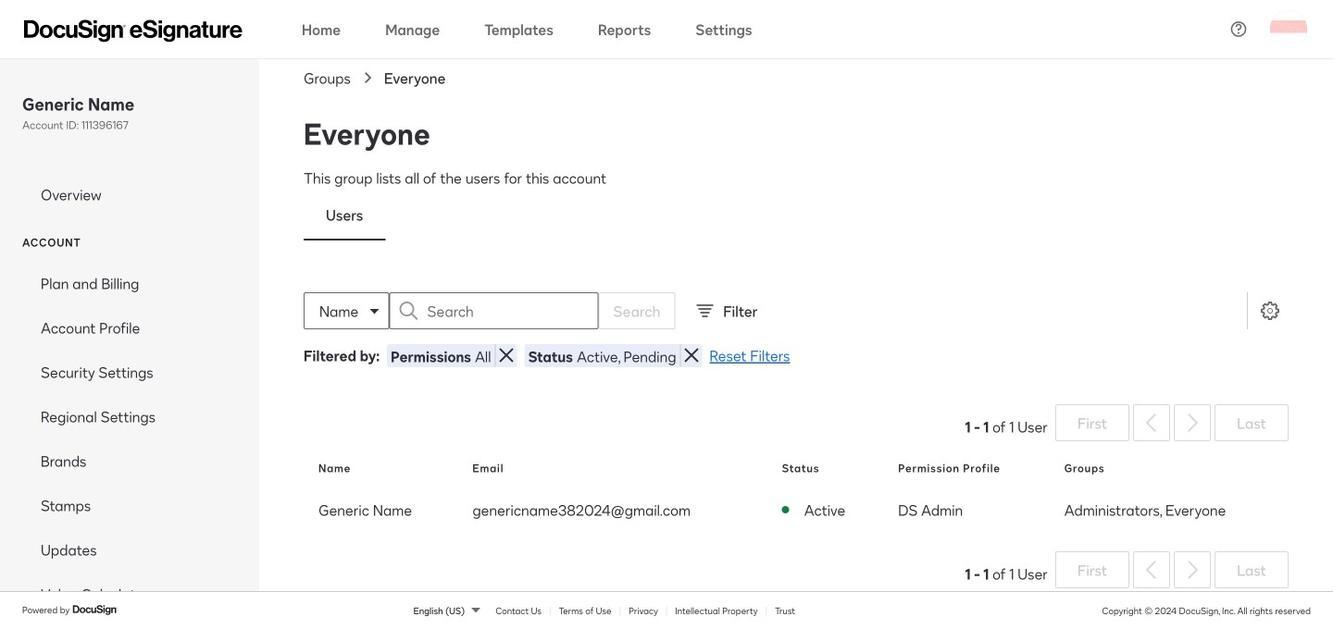 Task type: locate. For each thing, give the bounding box(es) containing it.
Search text field
[[427, 294, 598, 329]]

docusign image
[[72, 603, 119, 618]]

your uploaded profile image image
[[1271, 11, 1308, 48]]

docusign admin image
[[24, 20, 243, 42]]



Task type: describe. For each thing, give the bounding box(es) containing it.
account element
[[0, 261, 259, 617]]



Task type: vqa. For each thing, say whether or not it's contained in the screenshot.
tab panel
no



